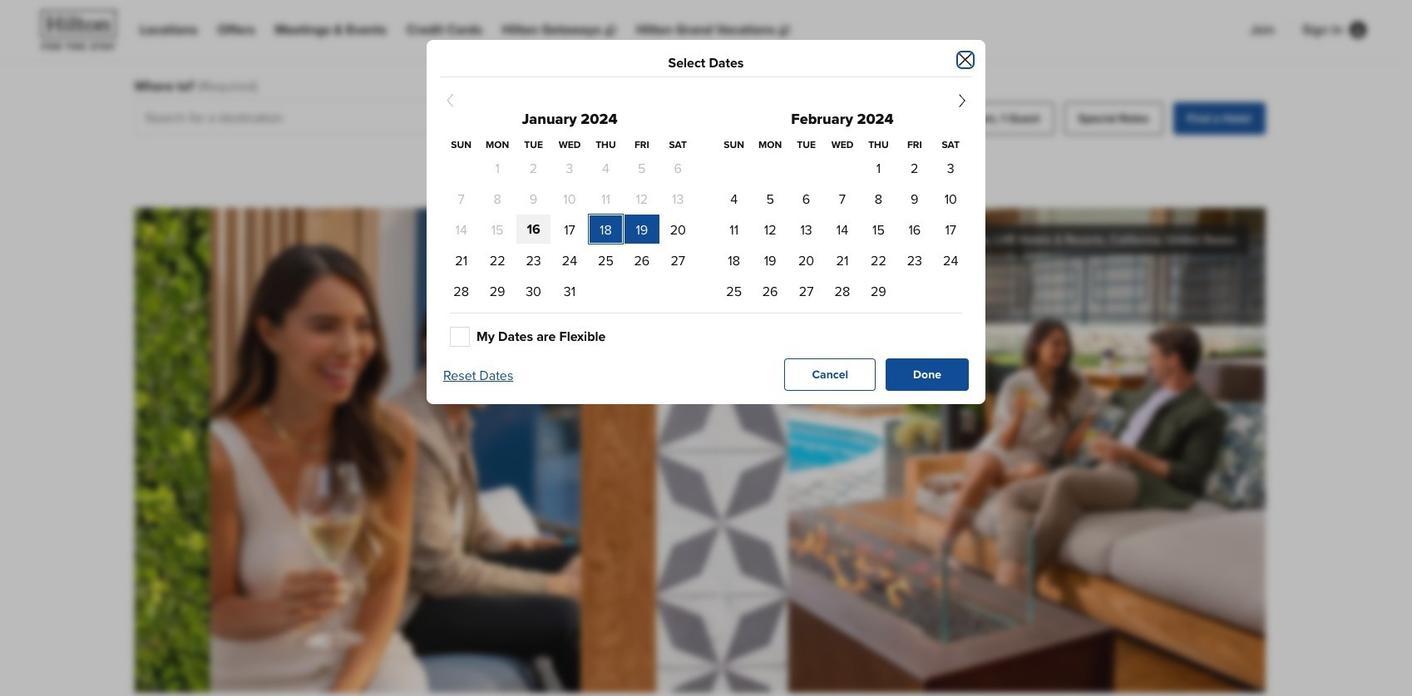 Task type: vqa. For each thing, say whether or not it's contained in the screenshot.
option in Select Dates dialog
yes



Task type: describe. For each thing, give the bounding box(es) containing it.
hilton for the stay image
[[33, 7, 126, 53]]

couple enjoy drinks outby pool image
[[134, 208, 1266, 693]]

2 grid from the left
[[716, 137, 969, 306]]

select dates element
[[453, 57, 959, 70]]

none checkbox inside select dates dialog
[[450, 327, 470, 347]]

select dates dialog
[[427, 40, 986, 404]]



Task type: locate. For each thing, give the bounding box(es) containing it.
grid
[[443, 137, 696, 306], [716, 137, 969, 306]]

1 horizontal spatial grid
[[716, 137, 969, 306]]

1 grid from the left
[[443, 137, 696, 306]]

0 horizontal spatial grid
[[443, 137, 696, 306]]

None checkbox
[[450, 327, 470, 347]]



